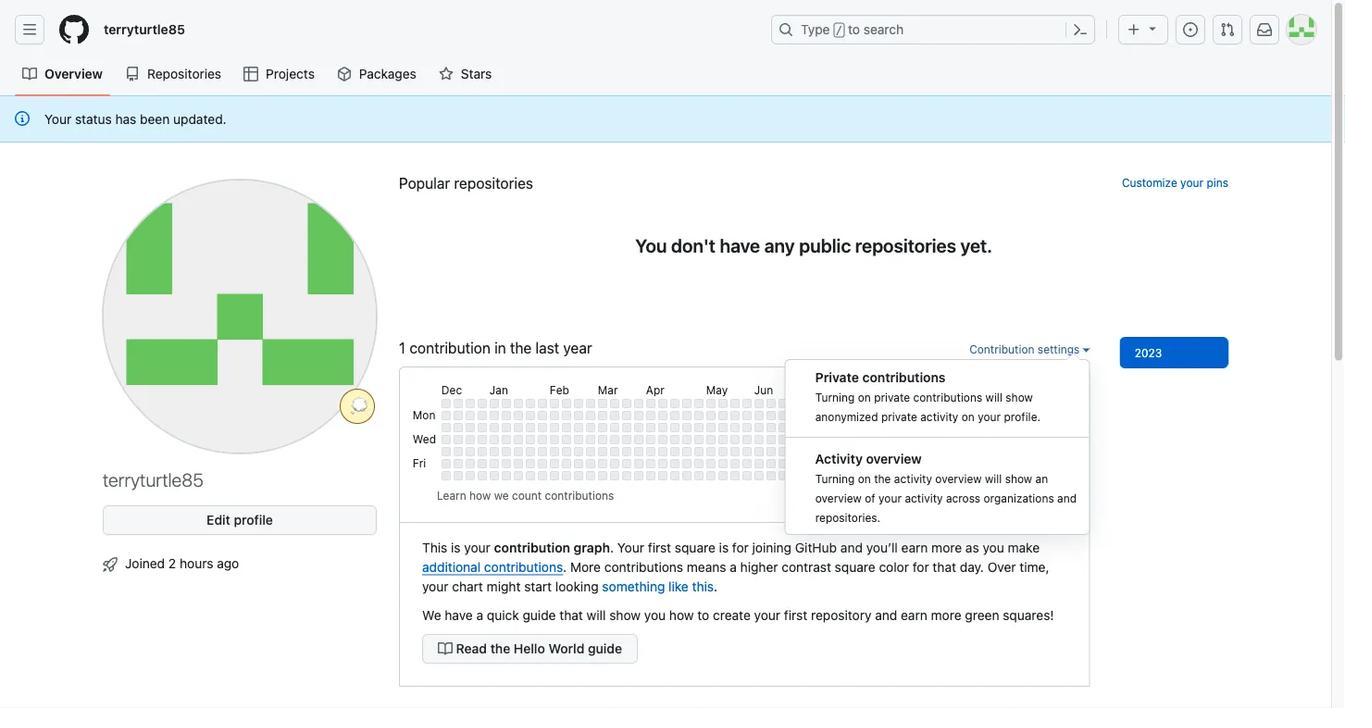 Task type: vqa. For each thing, say whether or not it's contained in the screenshot.
the Commit icon
no



Task type: locate. For each thing, give the bounding box(es) containing it.
private left sep
[[875, 391, 911, 404]]

guide for world
[[588, 641, 622, 657]]

0 vertical spatial overview
[[867, 451, 922, 466]]

more down graph
[[571, 559, 601, 575]]

repositories
[[454, 175, 534, 192], [856, 234, 957, 256]]

2 vertical spatial and
[[876, 608, 898, 623]]

to
[[849, 22, 861, 37], [698, 608, 710, 623]]

guide for quick
[[523, 608, 556, 623]]

1 horizontal spatial square
[[835, 559, 876, 575]]

1 vertical spatial show
[[1006, 472, 1033, 485]]

0 horizontal spatial and
[[841, 540, 863, 555]]

that down looking
[[560, 608, 583, 623]]

more left as
[[932, 540, 963, 555]]

table image
[[244, 67, 259, 82]]

square inside this is your contribution graph . your first square is for joining github and you'll earn more as you make additional contributions
[[675, 540, 716, 555]]

create
[[713, 608, 751, 623]]

1 vertical spatial how
[[670, 608, 694, 623]]

contribution up start
[[494, 540, 571, 555]]

looking
[[556, 579, 599, 594]]

edit profile
[[207, 513, 273, 528]]

2023 link
[[1120, 337, 1229, 369]]

. more contributions means a higher contrast square color for that day. over time, your chart might start looking
[[422, 559, 1050, 594]]

activity up you'll
[[895, 472, 933, 485]]

0 vertical spatial more
[[932, 540, 963, 555]]

your inside this is your contribution graph . your first square is for joining github and you'll earn more as you make additional contributions
[[464, 540, 491, 555]]

2 vertical spatial the
[[491, 641, 511, 657]]

is up means
[[719, 540, 729, 555]]

you down something like this button in the bottom of the page
[[645, 608, 666, 623]]

0 vertical spatial more
[[1026, 489, 1053, 502]]

1 vertical spatial your
[[618, 540, 645, 555]]

more left green
[[932, 608, 962, 623]]

1 horizontal spatial a
[[730, 559, 737, 575]]

earn down color
[[901, 608, 928, 623]]

show inside activity overview turning on the activity overview will show an overview of your activity             across organizations and repositories.
[[1006, 472, 1033, 485]]

show inside private contributions turning on private contributions will show anonymized             private activity on your profile.
[[1006, 391, 1034, 404]]

0 vertical spatial square
[[675, 540, 716, 555]]

star image
[[439, 67, 454, 82]]

1 vertical spatial turning
[[816, 472, 855, 485]]

0 vertical spatial contribution
[[410, 339, 491, 357]]

0 vertical spatial you
[[983, 540, 1005, 555]]

contribution
[[970, 343, 1035, 356]]

0 vertical spatial on
[[858, 391, 871, 404]]

0 vertical spatial activity
[[921, 410, 959, 423]]

square down you'll
[[835, 559, 876, 575]]

learn how we count contributions
[[437, 489, 614, 502]]

first up something like this .
[[648, 540, 672, 555]]

1 vertical spatial first
[[784, 608, 808, 623]]

contribution up dec at the bottom of the page
[[410, 339, 491, 357]]

overview
[[867, 451, 922, 466], [936, 472, 982, 485], [816, 492, 862, 505]]

like
[[669, 579, 689, 594]]

guide
[[523, 608, 556, 623], [588, 641, 622, 657]]

. up looking
[[563, 559, 567, 575]]

quick
[[487, 608, 519, 623]]

grid
[[410, 379, 1080, 484]]

repository
[[811, 608, 872, 623]]

on inside activity overview turning on the activity overview will show an overview of your activity             across organizations and repositories.
[[858, 472, 871, 485]]

your left profile.
[[978, 410, 1001, 423]]

customize
[[1123, 176, 1178, 189]]

activity
[[921, 410, 959, 423], [895, 472, 933, 485], [905, 492, 943, 505]]

jan
[[490, 383, 508, 396]]

1 turning from the top
[[816, 391, 855, 404]]

1 vertical spatial and
[[841, 540, 863, 555]]

info image
[[15, 111, 30, 126]]

turning
[[816, 391, 855, 404], [816, 472, 855, 485]]

2 vertical spatial on
[[858, 472, 871, 485]]

0 vertical spatial private
[[875, 391, 911, 404]]

on down oct
[[962, 410, 975, 423]]

packages
[[359, 66, 417, 82]]

1 vertical spatial earn
[[901, 608, 928, 623]]

0 horizontal spatial how
[[470, 489, 491, 502]]

activity overview turning on the activity overview will show an overview of your activity             across organizations and repositories.
[[816, 451, 1077, 524]]

0 vertical spatial .
[[610, 540, 614, 555]]

1 horizontal spatial that
[[933, 559, 957, 575]]

how
[[470, 489, 491, 502], [670, 608, 694, 623]]

contribution inside this is your contribution graph . your first square is for joining github and you'll earn more as you make additional contributions
[[494, 540, 571, 555]]

how down the like
[[670, 608, 694, 623]]

1 horizontal spatial how
[[670, 608, 694, 623]]

is up additional
[[451, 540, 461, 555]]

overview up of
[[867, 451, 922, 466]]

1 horizontal spatial contribution
[[494, 540, 571, 555]]

plus image
[[1127, 22, 1142, 37]]

edit profile button
[[103, 506, 377, 535]]

1 vertical spatial more
[[571, 559, 601, 575]]

more
[[1026, 489, 1053, 502], [571, 559, 601, 575]]

a left quick
[[477, 608, 484, 623]]

0 vertical spatial will
[[986, 391, 1003, 404]]

contribution settings button
[[970, 341, 1091, 358]]

0 vertical spatial show
[[1006, 391, 1034, 404]]

a
[[730, 559, 737, 575], [477, 608, 484, 623]]

earn
[[902, 540, 929, 555], [901, 608, 928, 623]]

guide right world
[[588, 641, 622, 657]]

github
[[796, 540, 837, 555]]

for right color
[[913, 559, 930, 575]]

1 vertical spatial .
[[563, 559, 567, 575]]

and right repository
[[876, 608, 898, 623]]

overview up across
[[936, 472, 982, 485]]

1 vertical spatial activity
[[895, 472, 933, 485]]

2 vertical spatial will
[[587, 608, 606, 623]]

show for private contributions turning on private contributions will show anonymized             private activity on your profile.
[[1006, 391, 1034, 404]]

turning inside activity overview turning on the activity overview will show an overview of your activity             across organizations and repositories.
[[816, 472, 855, 485]]

0 vertical spatial that
[[933, 559, 957, 575]]

1 horizontal spatial for
[[913, 559, 930, 575]]

and down repositories.
[[841, 540, 863, 555]]

your
[[44, 111, 71, 126], [618, 540, 645, 555]]

show down something
[[610, 608, 641, 623]]

1 vertical spatial overview
[[936, 472, 982, 485]]

more inside . more contributions means a higher contrast square color for that day. over time, your chart might start looking
[[571, 559, 601, 575]]

0 vertical spatial guide
[[523, 608, 556, 623]]

show up organizations
[[1006, 472, 1033, 485]]

you right as
[[983, 540, 1005, 555]]

you
[[983, 540, 1005, 555], [645, 608, 666, 623]]

. up something
[[610, 540, 614, 555]]

2 vertical spatial show
[[610, 608, 641, 623]]

something like this button
[[602, 577, 714, 597]]

💭
[[351, 397, 364, 415]]

1 vertical spatial contribution
[[494, 540, 571, 555]]

1 horizontal spatial have
[[720, 234, 761, 256]]

jul
[[803, 383, 818, 396]]

earn up color
[[902, 540, 929, 555]]

0 vertical spatial a
[[730, 559, 737, 575]]

is
[[451, 540, 461, 555], [719, 540, 729, 555]]

0 vertical spatial earn
[[902, 540, 929, 555]]

terryturtle85 up the joined
[[103, 469, 204, 490]]

your inside this is your contribution graph . your first square is for joining github and you'll earn more as you make additional contributions
[[618, 540, 645, 555]]

popular repositories
[[399, 175, 534, 192]]

1 vertical spatial square
[[835, 559, 876, 575]]

show up profile.
[[1006, 391, 1034, 404]]

on for contributions
[[858, 391, 871, 404]]

your right graph
[[618, 540, 645, 555]]

guide down start
[[523, 608, 556, 623]]

repositories left yet.
[[856, 234, 957, 256]]

activity left across
[[905, 492, 943, 505]]

your inside . more contributions means a higher contrast square color for that day. over time, your chart might start looking
[[422, 579, 449, 594]]

1 horizontal spatial overview
[[867, 451, 922, 466]]

on up of
[[858, 472, 871, 485]]

1 vertical spatial guide
[[588, 641, 622, 657]]

public
[[800, 234, 851, 256]]

0 horizontal spatial overview
[[816, 492, 862, 505]]

we
[[494, 489, 509, 502]]

repo image
[[125, 67, 140, 82]]

activity inside private contributions turning on private contributions will show anonymized             private activity on your profile.
[[921, 410, 959, 423]]

0 horizontal spatial repositories
[[454, 175, 534, 192]]

.
[[610, 540, 614, 555], [563, 559, 567, 575], [714, 579, 718, 594]]

will right oct
[[986, 391, 1003, 404]]

will inside private contributions turning on private contributions will show anonymized             private activity on your profile.
[[986, 391, 1003, 404]]

book image
[[22, 67, 37, 82]]

1 horizontal spatial guide
[[588, 641, 622, 657]]

count
[[512, 489, 542, 502]]

popular
[[399, 175, 450, 192]]

0 vertical spatial for
[[733, 540, 749, 555]]

1 vertical spatial will
[[986, 472, 1003, 485]]

1 horizontal spatial .
[[610, 540, 614, 555]]

mar
[[598, 383, 618, 396]]

jun
[[755, 383, 774, 396]]

0 vertical spatial how
[[470, 489, 491, 502]]

0 horizontal spatial have
[[445, 608, 473, 623]]

turning inside private contributions turning on private contributions will show anonymized             private activity on your profile.
[[816, 391, 855, 404]]

aug
[[863, 383, 884, 396]]

to left create
[[698, 608, 710, 623]]

menu containing private contributions
[[785, 359, 1091, 535]]

contributions up something
[[605, 559, 684, 575]]

don't
[[672, 234, 716, 256]]

for
[[733, 540, 749, 555], [913, 559, 930, 575]]

an
[[1036, 472, 1049, 485]]

cell
[[442, 399, 451, 408], [454, 399, 463, 408], [466, 399, 475, 408], [478, 399, 487, 408], [490, 399, 499, 408], [502, 399, 511, 408], [514, 399, 523, 408], [526, 399, 535, 408], [538, 399, 547, 408], [550, 399, 559, 408], [562, 399, 571, 408], [574, 399, 583, 408], [586, 399, 595, 408], [598, 399, 607, 408], [610, 399, 620, 408], [622, 399, 632, 408], [634, 399, 644, 408], [646, 399, 656, 408], [658, 399, 668, 408], [670, 399, 680, 408], [683, 399, 692, 408], [695, 399, 704, 408], [707, 399, 716, 408], [719, 399, 728, 408], [731, 399, 740, 408], [743, 399, 752, 408], [755, 399, 764, 408], [767, 399, 776, 408], [779, 399, 788, 408], [815, 399, 824, 408], [827, 399, 836, 408], [839, 399, 848, 408], [851, 399, 860, 408], [863, 399, 872, 408], [875, 399, 884, 408], [887, 399, 896, 408], [899, 399, 909, 408], [911, 399, 921, 408], [923, 399, 933, 408], [935, 399, 945, 408], [947, 399, 957, 408], [959, 399, 969, 408], [972, 399, 981, 408], [984, 399, 993, 408], [996, 399, 1005, 408], [1008, 399, 1017, 408], [1020, 399, 1029, 408], [1032, 399, 1041, 408], [442, 411, 451, 421], [454, 411, 463, 421], [466, 411, 475, 421], [478, 411, 487, 421], [490, 411, 499, 421], [502, 411, 511, 421], [514, 411, 523, 421], [526, 411, 535, 421], [538, 411, 547, 421], [550, 411, 559, 421], [562, 411, 571, 421], [574, 411, 583, 421], [586, 411, 595, 421], [598, 411, 607, 421], [610, 411, 620, 421], [622, 411, 632, 421], [634, 411, 644, 421], [646, 411, 656, 421], [658, 411, 668, 421], [670, 411, 680, 421], [683, 411, 692, 421], [695, 411, 704, 421], [707, 411, 716, 421], [719, 411, 728, 421], [731, 411, 740, 421], [743, 411, 752, 421], [755, 411, 764, 421], [767, 411, 776, 421], [779, 411, 788, 421], [815, 411, 824, 421], [827, 411, 836, 421], [839, 411, 848, 421], [851, 411, 860, 421], [863, 411, 872, 421], [875, 411, 884, 421], [887, 411, 896, 421], [899, 411, 909, 421], [911, 411, 921, 421], [923, 411, 933, 421], [935, 411, 945, 421], [947, 411, 957, 421], [959, 411, 969, 421], [972, 411, 981, 421], [984, 411, 993, 421], [996, 411, 1005, 421], [1008, 411, 1017, 421], [1020, 411, 1029, 421], [1032, 411, 1041, 421], [442, 423, 451, 433], [454, 423, 463, 433], [466, 423, 475, 433], [478, 423, 487, 433], [490, 423, 499, 433], [502, 423, 511, 433], [514, 423, 523, 433], [526, 423, 535, 433], [538, 423, 547, 433], [550, 423, 559, 433], [562, 423, 571, 433], [574, 423, 583, 433], [586, 423, 595, 433], [598, 423, 607, 433], [610, 423, 620, 433], [622, 423, 632, 433], [634, 423, 644, 433], [646, 423, 656, 433], [658, 423, 668, 433], [670, 423, 680, 433], [683, 423, 692, 433], [695, 423, 704, 433], [707, 423, 716, 433], [719, 423, 728, 433], [731, 423, 740, 433], [743, 423, 752, 433], [755, 423, 764, 433], [767, 423, 776, 433], [779, 423, 788, 433], [815, 423, 824, 433], [839, 423, 848, 433], [851, 423, 860, 433], [863, 423, 872, 433], [875, 423, 884, 433], [887, 423, 896, 433], [899, 423, 909, 433], [923, 423, 933, 433], [935, 423, 945, 433], [947, 423, 957, 433], [959, 423, 969, 433], [972, 423, 981, 433], [996, 423, 1005, 433], [1020, 423, 1029, 433], [1032, 423, 1041, 433], [442, 435, 451, 445], [454, 435, 463, 445], [466, 435, 475, 445], [478, 435, 487, 445], [490, 435, 499, 445], [502, 435, 511, 445], [514, 435, 523, 445], [526, 435, 535, 445], [538, 435, 547, 445], [550, 435, 559, 445], [562, 435, 571, 445], [574, 435, 583, 445], [586, 435, 595, 445], [598, 435, 607, 445], [610, 435, 620, 445], [622, 435, 632, 445], [634, 435, 644, 445], [646, 435, 656, 445], [658, 435, 668, 445], [670, 435, 680, 445], [683, 435, 692, 445], [695, 435, 704, 445], [707, 435, 716, 445], [719, 435, 728, 445], [731, 435, 740, 445], [743, 435, 752, 445], [755, 435, 764, 445], [767, 435, 776, 445], [779, 435, 788, 445], [791, 435, 800, 445], [803, 435, 812, 445], [815, 435, 824, 445], [827, 435, 836, 445], [839, 435, 848, 445], [851, 435, 860, 445], [863, 435, 872, 445], [875, 435, 884, 445], [887, 435, 896, 445], [899, 435, 909, 445], [911, 435, 921, 445], [923, 435, 933, 445], [935, 435, 945, 445], [947, 435, 957, 445], [959, 435, 969, 445], [972, 435, 981, 445], [984, 435, 993, 445], [996, 435, 1005, 445], [1008, 435, 1017, 445], [1020, 435, 1029, 445], [1032, 435, 1041, 445], [1044, 435, 1053, 445], [1056, 435, 1065, 445], [442, 447, 451, 457], [454, 447, 463, 457], [466, 447, 475, 457], [478, 447, 487, 457], [490, 447, 499, 457], [502, 447, 511, 457], [514, 447, 523, 457], [526, 447, 535, 457], [538, 447, 547, 457], [550, 447, 559, 457], [562, 447, 571, 457], [574, 447, 583, 457], [586, 447, 595, 457], [598, 447, 607, 457], [610, 447, 620, 457], [622, 447, 632, 457], [634, 447, 644, 457], [646, 447, 656, 457], [658, 447, 668, 457], [670, 447, 680, 457], [683, 447, 692, 457], [695, 447, 704, 457], [707, 447, 716, 457], [719, 447, 728, 457], [731, 447, 740, 457], [743, 447, 752, 457], [755, 447, 764, 457], [767, 447, 776, 457], [779, 447, 788, 457], [815, 447, 824, 457], [827, 447, 836, 457], [839, 447, 848, 457], [851, 447, 860, 457], [863, 447, 872, 457], [875, 447, 884, 457], [887, 447, 896, 457], [899, 447, 909, 457], [911, 447, 921, 457], [442, 459, 451, 469], [454, 459, 463, 469], [466, 459, 475, 469], [478, 459, 487, 469], [490, 459, 499, 469], [502, 459, 511, 469], [514, 459, 523, 469], [526, 459, 535, 469], [538, 459, 547, 469], [550, 459, 559, 469], [562, 459, 571, 469], [574, 459, 583, 469], [586, 459, 595, 469], [598, 459, 607, 469], [610, 459, 620, 469], [622, 459, 632, 469], [634, 459, 644, 469], [646, 459, 656, 469], [658, 459, 668, 469], [670, 459, 680, 469], [683, 459, 692, 469], [695, 459, 704, 469], [707, 459, 716, 469], [719, 459, 728, 469], [731, 459, 740, 469], [743, 459, 752, 469], [755, 459, 764, 469], [767, 459, 776, 469], [779, 459, 788, 469], [815, 459, 824, 469], [827, 459, 836, 469], [839, 459, 848, 469], [851, 459, 860, 469], [863, 459, 872, 469], [875, 459, 884, 469], [887, 459, 896, 469], [899, 459, 909, 469], [911, 459, 921, 469], [442, 471, 451, 481], [454, 471, 463, 481], [466, 471, 475, 481], [478, 471, 487, 481], [490, 471, 499, 481], [502, 471, 511, 481], [514, 471, 523, 481], [526, 471, 535, 481], [538, 471, 547, 481], [550, 471, 559, 481], [562, 471, 571, 481], [574, 471, 583, 481], [586, 471, 595, 481], [598, 471, 607, 481], [610, 471, 620, 481], [622, 471, 632, 481], [634, 471, 644, 481], [646, 471, 656, 481], [658, 471, 668, 481], [670, 471, 680, 481], [683, 471, 692, 481], [695, 471, 704, 481], [707, 471, 716, 481], [719, 471, 728, 481], [731, 471, 740, 481], [743, 471, 752, 481], [755, 471, 764, 481], [767, 471, 776, 481], [779, 471, 788, 481], [815, 471, 824, 481], [827, 471, 836, 481], [839, 471, 848, 481], [851, 471, 860, 481], [863, 471, 872, 481], [875, 471, 884, 481], [887, 471, 896, 481], [899, 471, 909, 481], [911, 471, 921, 481], [923, 471, 933, 481], [935, 471, 945, 481], [947, 471, 957, 481], [959, 471, 969, 481], [972, 471, 981, 481], [984, 471, 993, 481], [996, 471, 1005, 481], [1008, 471, 1017, 481], [1020, 471, 1029, 481], [1032, 471, 1041, 481], [1044, 471, 1053, 481]]

that left day.
[[933, 559, 957, 575]]

triangle down image
[[1146, 21, 1161, 36]]

command palette image
[[1074, 22, 1088, 37]]

private
[[816, 370, 860, 385]]

the right read
[[491, 641, 511, 657]]

git pull request image
[[1221, 22, 1236, 37]]

will
[[986, 391, 1003, 404], [986, 472, 1003, 485], [587, 608, 606, 623]]

contributions up start
[[484, 559, 563, 575]]

1 earn from the top
[[902, 540, 929, 555]]

you
[[636, 234, 667, 256]]

your down additional
[[422, 579, 449, 594]]

1 horizontal spatial is
[[719, 540, 729, 555]]

your inside activity overview turning on the activity overview will show an overview of your activity             across organizations and repositories.
[[879, 492, 902, 505]]

2 vertical spatial overview
[[816, 492, 862, 505]]

0 horizontal spatial guide
[[523, 608, 556, 623]]

and
[[1058, 492, 1077, 505], [841, 540, 863, 555], [876, 608, 898, 623]]

more down an
[[1026, 489, 1053, 502]]

. inside . more contributions means a higher contrast square color for that day. over time, your chart might start looking
[[563, 559, 567, 575]]

0 vertical spatial first
[[648, 540, 672, 555]]

1 vertical spatial that
[[560, 608, 583, 623]]

turning down activity
[[816, 472, 855, 485]]

1 vertical spatial repositories
[[856, 234, 957, 256]]

grid containing dec
[[410, 379, 1080, 484]]

0 horizontal spatial you
[[645, 608, 666, 623]]

your up the additional contributions link on the left bottom
[[464, 540, 491, 555]]

the right in
[[510, 339, 532, 357]]

turning down "private"
[[816, 391, 855, 404]]

0 horizontal spatial square
[[675, 540, 716, 555]]

and right organizations
[[1058, 492, 1077, 505]]

contribution settings
[[970, 343, 1083, 356]]

packages link
[[330, 60, 424, 88]]

0 horizontal spatial .
[[563, 559, 567, 575]]

0 horizontal spatial first
[[648, 540, 672, 555]]

have left the any on the top right
[[720, 234, 761, 256]]

private down sep
[[882, 410, 918, 423]]

for up higher
[[733, 540, 749, 555]]

your left status
[[44, 111, 71, 126]]

activity down sep
[[921, 410, 959, 423]]

will down looking
[[587, 608, 606, 623]]

to right / at right
[[849, 22, 861, 37]]

this
[[692, 579, 714, 594]]

have
[[720, 234, 761, 256], [445, 608, 473, 623]]

1 horizontal spatial first
[[784, 608, 808, 623]]

show
[[1006, 391, 1034, 404], [1006, 472, 1033, 485], [610, 608, 641, 623]]

1 horizontal spatial your
[[618, 540, 645, 555]]

apr
[[646, 383, 665, 396]]

of
[[865, 492, 876, 505]]

your
[[1181, 176, 1204, 189], [978, 410, 1001, 423], [879, 492, 902, 505], [464, 540, 491, 555], [422, 579, 449, 594], [755, 608, 781, 623]]

profile.
[[1005, 410, 1041, 423]]

has
[[115, 111, 136, 126]]

0 vertical spatial and
[[1058, 492, 1077, 505]]

the up of
[[875, 472, 892, 485]]

green
[[966, 608, 1000, 623]]

1 vertical spatial private
[[882, 410, 918, 423]]

will for private contributions turning on private contributions will show anonymized             private activity on your profile.
[[986, 391, 1003, 404]]

1 horizontal spatial you
[[983, 540, 1005, 555]]

2 earn from the top
[[901, 608, 928, 623]]

contributions left oct
[[863, 370, 946, 385]]

0 horizontal spatial your
[[44, 111, 71, 126]]

0 vertical spatial your
[[44, 111, 71, 126]]

0 horizontal spatial more
[[571, 559, 601, 575]]

first left repository
[[784, 608, 808, 623]]

your left pins
[[1181, 176, 1204, 189]]

projects link
[[236, 60, 322, 88]]

terryturtle85
[[104, 22, 185, 37], [103, 469, 204, 490]]

1 horizontal spatial to
[[849, 22, 861, 37]]

0 horizontal spatial a
[[477, 608, 484, 623]]

start
[[524, 579, 552, 594]]

2 vertical spatial .
[[714, 579, 718, 594]]

overview up repositories.
[[816, 492, 862, 505]]

will up organizations
[[986, 472, 1003, 485]]

0 horizontal spatial for
[[733, 540, 749, 555]]

your right of
[[879, 492, 902, 505]]

1 vertical spatial more
[[932, 608, 962, 623]]

terryturtle85 link
[[96, 15, 193, 44]]

a inside . more contributions means a higher contrast square color for that day. over time, your chart might start looking
[[730, 559, 737, 575]]

terryturtle85 up repo image
[[104, 22, 185, 37]]

may
[[707, 383, 728, 396]]

squares!
[[1003, 608, 1055, 623]]

for inside this is your contribution graph . your first square is for joining github and you'll earn more as you make additional contributions
[[733, 540, 749, 555]]

change your avatar image
[[103, 180, 377, 454]]

1 vertical spatial a
[[477, 608, 484, 623]]

how left we
[[470, 489, 491, 502]]

joined
[[125, 556, 165, 571]]

on up anonymized
[[858, 391, 871, 404]]

0 horizontal spatial is
[[451, 540, 461, 555]]

more inside this is your contribution graph . your first square is for joining github and you'll earn more as you make additional contributions
[[932, 540, 963, 555]]

menu
[[785, 359, 1091, 535]]

. down means
[[714, 579, 718, 594]]

2 is from the left
[[719, 540, 729, 555]]

repositories
[[147, 66, 221, 82]]

a left higher
[[730, 559, 737, 575]]

turning for private contributions
[[816, 391, 855, 404]]

have right we
[[445, 608, 473, 623]]

that
[[933, 559, 957, 575], [560, 608, 583, 623]]

repositories right popular
[[454, 175, 534, 192]]

0 vertical spatial turning
[[816, 391, 855, 404]]

1 vertical spatial have
[[445, 608, 473, 623]]

2 horizontal spatial and
[[1058, 492, 1077, 505]]

1 vertical spatial to
[[698, 608, 710, 623]]

square up means
[[675, 540, 716, 555]]

1 is from the left
[[451, 540, 461, 555]]

less
[[934, 489, 958, 502]]

1 vertical spatial for
[[913, 559, 930, 575]]

2 turning from the top
[[816, 472, 855, 485]]

1       contribution         in the last year
[[399, 339, 592, 357]]

pins
[[1207, 176, 1229, 189]]



Task type: describe. For each thing, give the bounding box(es) containing it.
contributions inside . more contributions means a higher contrast square color for that day. over time, your chart might start looking
[[605, 559, 684, 575]]

/
[[836, 24, 843, 37]]

anonymized
[[816, 410, 879, 423]]

earn inside this is your contribution graph . your first square is for joining github and you'll earn more as you make additional contributions
[[902, 540, 929, 555]]

joined 2 hours ago
[[125, 556, 239, 571]]

type
[[801, 22, 830, 37]]

been
[[140, 111, 170, 126]]

sep
[[911, 383, 932, 396]]

read the hello world guide link
[[422, 635, 638, 664]]

hours
[[180, 556, 213, 571]]

day.
[[960, 559, 985, 575]]

notifications image
[[1258, 22, 1273, 37]]

activity
[[816, 451, 863, 466]]

package image
[[337, 67, 352, 82]]

edit
[[207, 513, 230, 528]]

additional contributions link
[[422, 559, 563, 575]]

wed
[[413, 433, 436, 446]]

stars link
[[432, 60, 500, 88]]

chart
[[452, 579, 483, 594]]

learn
[[437, 489, 467, 502]]

square inside . more contributions means a higher contrast square color for that day. over time, your chart might start looking
[[835, 559, 876, 575]]

will for we have a quick guide that will show you how to create your first repository and earn more green squares!
[[587, 608, 606, 623]]

something
[[602, 579, 665, 594]]

will inside activity overview turning on the activity overview will show an overview of your activity             across organizations and repositories.
[[986, 472, 1003, 485]]

show for we have a quick guide that will show you how to create your first repository and earn more green squares!
[[610, 608, 641, 623]]

repositories link
[[118, 60, 229, 88]]

0 horizontal spatial to
[[698, 608, 710, 623]]

for inside . more contributions means a higher contrast square color for that day. over time, your chart might start looking
[[913, 559, 930, 575]]

mon
[[413, 408, 436, 421]]

projects
[[266, 66, 315, 82]]

nov
[[1020, 383, 1040, 396]]

that inside . more contributions means a higher contrast square color for that day. over time, your chart might start looking
[[933, 559, 957, 575]]

the inside activity overview turning on the activity overview will show an overview of your activity             across organizations and repositories.
[[875, 472, 892, 485]]

0 vertical spatial the
[[510, 339, 532, 357]]

0 horizontal spatial that
[[560, 608, 583, 623]]

0 vertical spatial have
[[720, 234, 761, 256]]

year
[[564, 339, 592, 357]]

1 vertical spatial on
[[962, 410, 975, 423]]

private contributions turning on private contributions will show anonymized             private activity on your profile.
[[816, 370, 1041, 423]]

additional
[[422, 559, 481, 575]]

make
[[1008, 540, 1040, 555]]

as
[[966, 540, 980, 555]]

hello
[[514, 641, 545, 657]]

graph
[[574, 540, 610, 555]]

2 horizontal spatial overview
[[936, 472, 982, 485]]

we have a quick guide that will show you how to create your first repository and earn more green squares!
[[422, 608, 1055, 623]]

your right create
[[755, 608, 781, 623]]

higher
[[741, 559, 779, 575]]

2023
[[1135, 346, 1163, 359]]

repositories.
[[816, 511, 881, 524]]

and inside activity overview turning on the activity overview will show an overview of your activity             across organizations and repositories.
[[1058, 492, 1077, 505]]

your status has been updated.
[[44, 111, 227, 126]]

in
[[495, 339, 506, 357]]

stars
[[461, 66, 492, 82]]

. inside this is your contribution graph . your first square is for joining github and you'll earn more as you make additional contributions
[[610, 540, 614, 555]]

book image
[[438, 642, 453, 657]]

dec
[[442, 383, 462, 396]]

issue opened image
[[1184, 22, 1199, 37]]

on for overview
[[858, 472, 871, 485]]

1 horizontal spatial and
[[876, 608, 898, 623]]

💭 button
[[348, 397, 367, 416]]

feb
[[550, 383, 570, 396]]

and inside this is your contribution graph . your first square is for joining github and you'll earn more as you make additional contributions
[[841, 540, 863, 555]]

your inside private contributions turning on private contributions will show anonymized             private activity on your profile.
[[978, 410, 1001, 423]]

contributions inside this is your contribution graph . your first square is for joining github and you'll earn more as you make additional contributions
[[484, 559, 563, 575]]

1 vertical spatial terryturtle85
[[103, 469, 204, 490]]

0 vertical spatial terryturtle85
[[104, 22, 185, 37]]

color
[[879, 559, 910, 575]]

1 horizontal spatial more
[[1026, 489, 1053, 502]]

contrast
[[782, 559, 832, 575]]

world
[[549, 641, 585, 657]]

customize your pins
[[1123, 176, 1229, 189]]

oct
[[959, 383, 978, 396]]

you'll
[[867, 540, 898, 555]]

you inside this is your contribution graph . your first square is for joining github and you'll earn more as you make additional contributions
[[983, 540, 1005, 555]]

overview
[[44, 66, 103, 82]]

time,
[[1020, 559, 1050, 575]]

overview link
[[15, 60, 110, 88]]

yet.
[[961, 234, 993, 256]]

search
[[864, 22, 904, 37]]

any
[[765, 234, 795, 256]]

status
[[75, 111, 112, 126]]

homepage image
[[59, 15, 89, 44]]

0 vertical spatial repositories
[[454, 175, 534, 192]]

2 horizontal spatial .
[[714, 579, 718, 594]]

read the hello world guide
[[453, 641, 622, 657]]

profile
[[234, 513, 273, 528]]

contributions down contribution
[[914, 391, 983, 404]]

learn how we count contributions link
[[437, 489, 614, 502]]

updated.
[[173, 111, 227, 126]]

1 horizontal spatial repositories
[[856, 234, 957, 256]]

0 horizontal spatial contribution
[[410, 339, 491, 357]]

over
[[988, 559, 1017, 575]]

2
[[169, 556, 176, 571]]

contributions right "count"
[[545, 489, 614, 502]]

first inside this is your contribution graph . your first square is for joining github and you'll earn more as you make additional contributions
[[648, 540, 672, 555]]

settings
[[1038, 343, 1080, 356]]

might
[[487, 579, 521, 594]]

turning for activity overview
[[816, 472, 855, 485]]

across
[[947, 492, 981, 505]]

rocket image
[[103, 558, 118, 572]]

1 vertical spatial you
[[645, 608, 666, 623]]

this
[[422, 540, 448, 555]]

means
[[687, 559, 727, 575]]

2 vertical spatial activity
[[905, 492, 943, 505]]

1
[[399, 339, 406, 357]]

0 vertical spatial to
[[849, 22, 861, 37]]

joining
[[753, 540, 792, 555]]

this is your contribution graph . your first square is for joining github and you'll earn more as you make additional contributions
[[422, 540, 1040, 575]]



